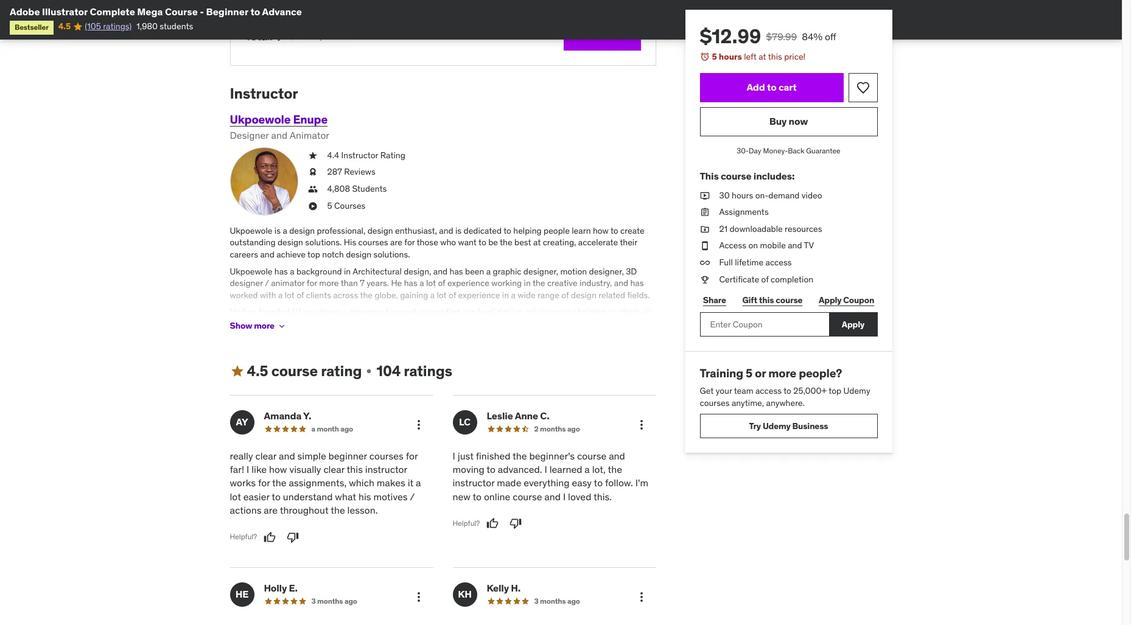 Task type: vqa. For each thing, say whether or not it's contained in the screenshot.
second 7M+ from right
no



Task type: describe. For each thing, give the bounding box(es) containing it.
has up animator
[[275, 266, 288, 277]]

simple
[[298, 450, 326, 462]]

to right new
[[473, 491, 482, 503]]

with
[[260, 290, 276, 301]]

c.
[[541, 410, 550, 422]]

money-
[[764, 146, 788, 155]]

certificate
[[720, 274, 760, 285]]

lot up 'creating'
[[437, 290, 447, 301]]

enthusiast,
[[395, 225, 437, 236]]

instructor inside i just finished the beginner's course and moving to advanced. i learned a lot, the instructor made everything easy to follow. i'm new to online course and i loved this.
[[453, 477, 495, 489]]

0 vertical spatial experience
[[448, 278, 490, 289]]

it
[[408, 477, 414, 489]]

those
[[417, 237, 438, 248]]

0 vertical spatial this
[[769, 51, 783, 62]]

lc
[[459, 416, 471, 428]]

287
[[327, 167, 342, 178]]

3d
[[626, 266, 637, 277]]

ukpoewole enupe image
[[230, 147, 298, 216]]

students inside ukpoewole is a design professional, design enthusiast, and is dedicated to helping people learn how to create outstanding design solutions. his courses are for those who want to be the best at creating, accelerate their careers and achieve top notch design solutions. ukpoewole has a background in architectural design, and has been a graphic designer, motion designer, 3d designer / animator for more than 7 years. he has a lot of experience working in the creative industry, and has worked with a lot of clients across the globe, gaining a lot of experience in a wide range of design related fields. he has founded hf creations, a company focused on creating top level design solutions and training students in various design fields.
[[609, 307, 643, 318]]

how inside ukpoewole is a design professional, design enthusiast, and is dedicated to helping people learn how to create outstanding design solutions. his courses are for those who want to be the best at creating, accelerate their careers and achieve top notch design solutions. ukpoewole has a background in architectural design, and has been a graphic designer, motion designer, 3d designer / animator for more than 7 years. he has a lot of experience working in the creative industry, and has worked with a lot of clients across the globe, gaining a lot of experience in a wide range of design related fields. he has founded hf creations, a company focused on creating top level design solutions and training students in various design fields.
[[593, 225, 609, 236]]

1 vertical spatial experience
[[458, 290, 500, 301]]

like
[[252, 464, 267, 476]]

to left 'be'
[[479, 237, 487, 248]]

2 designer, from the left
[[589, 266, 624, 277]]

gift this course link
[[740, 288, 806, 313]]

coupon
[[844, 295, 875, 306]]

who
[[441, 237, 456, 248]]

4,808 students
[[327, 183, 387, 194]]

a down design,
[[420, 278, 424, 289]]

a down across
[[343, 307, 347, 318]]

more inside ukpoewole is a design professional, design enthusiast, and is dedicated to helping people learn how to create outstanding design solutions. his courses are for those who want to be the best at creating, accelerate their careers and achieve top notch design solutions. ukpoewole has a background in architectural design, and has been a graphic designer, motion designer, 3d designer / animator for more than 7 years. he has a lot of experience working in the creative industry, and has worked with a lot of clients across the globe, gaining a lot of experience in a wide range of design related fields. he has founded hf creations, a company focused on creating top level design solutions and training students in various design fields.
[[319, 278, 339, 289]]

months for leslie anne c.
[[540, 424, 566, 433]]

beginner
[[329, 450, 367, 462]]

works
[[230, 477, 256, 489]]

this
[[700, 170, 719, 182]]

try udemy business
[[750, 421, 829, 432]]

team
[[734, 386, 754, 397]]

complete
[[90, 5, 135, 18]]

additional actions for review by amanda y. image
[[411, 418, 426, 432]]

21 downloadable resources
[[720, 223, 823, 234]]

for down like in the bottom left of the page
[[258, 477, 270, 489]]

ratings)
[[103, 21, 132, 32]]

1 vertical spatial this
[[759, 295, 774, 306]]

ukpoewole is a design professional, design enthusiast, and is dedicated to helping people learn how to create outstanding design solutions. his courses are for those who want to be the best at creating, accelerate their careers and achieve top notch design solutions. ukpoewole has a background in architectural design, and has been a graphic designer, motion designer, 3d designer / animator for more than 7 years. he has a lot of experience working in the creative industry, and has worked with a lot of clients across the globe, gaining a lot of experience in a wide range of design related fields. he has founded hf creations, a company focused on creating top level design solutions and training students in various design fields.
[[230, 225, 652, 330]]

assignments,
[[289, 477, 347, 489]]

amanda y.
[[264, 410, 311, 422]]

(105
[[85, 21, 101, 32]]

additional actions for review by leslie anne c. image
[[634, 418, 649, 432]]

and down everything
[[545, 491, 561, 503]]

i up everything
[[545, 464, 547, 476]]

advanced.
[[498, 464, 543, 476]]

and left tv on the right top of the page
[[788, 240, 803, 251]]

more inside training 5 or more people? get your team access to 25,000+ top udemy courses anytime, anywhere.
[[769, 366, 797, 381]]

a right been
[[487, 266, 491, 277]]

the up 'range'
[[533, 278, 545, 289]]

lot down design,
[[426, 278, 436, 289]]

actions
[[230, 504, 262, 517]]

on-
[[756, 190, 769, 201]]

add for add to cart
[[747, 81, 765, 93]]

ago for kelly h.
[[568, 597, 580, 606]]

3 months ago for kelly h.
[[535, 597, 580, 606]]

a inside really clear and simple beginner courses for far! i like how visually clear this instructor works for the assignments, which makes it a lot easier to understand what his motives / actions are throughout the lesson.
[[416, 477, 421, 489]]

xsmall image for assignments
[[700, 207, 710, 219]]

i left loved
[[563, 491, 566, 503]]

lot down animator
[[285, 290, 295, 301]]

want
[[458, 237, 477, 248]]

course down made
[[513, 491, 542, 503]]

easy
[[572, 477, 592, 489]]

achieve
[[277, 249, 306, 260]]

and up related
[[614, 278, 629, 289]]

his
[[344, 237, 356, 248]]

1 horizontal spatial solutions.
[[374, 249, 410, 260]]

Enter Coupon text field
[[700, 313, 829, 337]]

1,980
[[137, 21, 158, 32]]

cart inside add to cart 'button'
[[779, 81, 797, 93]]

the down 7
[[360, 290, 373, 301]]

3 months ago for holly e.
[[312, 597, 357, 606]]

amanda
[[264, 410, 302, 422]]

gift
[[743, 295, 758, 306]]

to inside button
[[604, 29, 614, 42]]

this inside really clear and simple beginner courses for far! i like how visually clear this instructor works for the assignments, which makes it a lot easier to understand what his motives / actions are throughout the lesson.
[[347, 464, 363, 476]]

course down completion
[[776, 295, 803, 306]]

been
[[465, 266, 485, 277]]

the up "understand"
[[272, 477, 287, 489]]

everything
[[524, 477, 570, 489]]

i left the just
[[453, 450, 456, 462]]

mark review by amanda y. as unhelpful image
[[287, 532, 299, 544]]

a left wide
[[511, 290, 516, 301]]

a right with
[[278, 290, 283, 301]]

0 vertical spatial solutions.
[[305, 237, 342, 248]]

video
[[802, 190, 823, 201]]

0 horizontal spatial udemy
[[763, 421, 791, 432]]

xsmall image left "104"
[[365, 367, 374, 377]]

are inside ukpoewole is a design professional, design enthusiast, and is dedicated to helping people learn how to create outstanding design solutions. his courses are for those who want to be the best at creating, accelerate their careers and achieve top notch design solutions. ukpoewole has a background in architectural design, and has been a graphic designer, motion designer, 3d designer / animator for more than 7 years. he has a lot of experience working in the creative industry, and has worked with a lot of clients across the globe, gaining a lot of experience in a wide range of design related fields. he has founded hf creations, a company focused on creating top level design solutions and training students in various design fields.
[[390, 237, 403, 248]]

month
[[317, 424, 339, 433]]

the up follow.
[[608, 464, 623, 476]]

gift this course
[[743, 295, 803, 306]]

kelly h.
[[487, 582, 521, 594]]

0 horizontal spatial top
[[308, 249, 320, 260]]

day
[[749, 146, 762, 155]]

hours for 30
[[732, 190, 754, 201]]

hf
[[292, 307, 301, 318]]

104
[[377, 362, 401, 381]]

287 reviews
[[327, 167, 376, 178]]

founded
[[258, 307, 290, 318]]

1 horizontal spatial top
[[463, 307, 476, 318]]

and left training
[[562, 307, 576, 318]]

to inside 'button'
[[768, 81, 777, 93]]

30
[[720, 190, 730, 201]]

1 vertical spatial clear
[[324, 464, 345, 476]]

0 horizontal spatial fields.
[[287, 319, 310, 330]]

a month ago
[[312, 424, 353, 433]]

than
[[341, 278, 358, 289]]

visually
[[290, 464, 321, 476]]

worked
[[230, 290, 258, 301]]

course up 30 at the top
[[721, 170, 752, 182]]

moving
[[453, 464, 485, 476]]

has up gaining
[[404, 278, 418, 289]]

a right gaining
[[430, 290, 435, 301]]

a up animator
[[290, 266, 295, 277]]

the right 'be'
[[500, 237, 513, 248]]

xsmall image for 30 hours on-demand video
[[700, 190, 710, 202]]

in up wide
[[524, 278, 531, 289]]

7
[[360, 278, 365, 289]]

ukpoewole enupe link
[[230, 112, 328, 126]]

outstanding
[[230, 237, 276, 248]]

1 designer, from the left
[[524, 266, 559, 277]]

people?
[[799, 366, 843, 381]]

xsmall image for 5 courses
[[308, 200, 318, 212]]

which
[[349, 477, 375, 489]]

and up who
[[439, 225, 454, 236]]

course up lot,
[[577, 450, 607, 462]]

far!
[[230, 464, 244, 476]]

and up follow.
[[609, 450, 626, 462]]

finished
[[476, 450, 511, 462]]

resources
[[785, 223, 823, 234]]

instructor inside really clear and simple beginner courses for far! i like how visually clear this instructor works for the assignments, which makes it a lot easier to understand what his motives / actions are throughout the lesson.
[[365, 464, 407, 476]]

enupe
[[293, 112, 328, 126]]

their
[[620, 237, 638, 248]]

months for holly e.
[[317, 597, 343, 606]]

creative
[[548, 278, 578, 289]]

to up total:
[[251, 5, 260, 18]]

and inside really clear and simple beginner courses for far! i like how visually clear this instructor works for the assignments, which makes it a lot easier to understand what his motives / actions are throughout the lesson.
[[279, 450, 295, 462]]

helping
[[514, 225, 542, 236]]

months for kelly h.
[[540, 597, 566, 606]]

course up amanda y.
[[271, 362, 318, 381]]

to down lot,
[[594, 477, 603, 489]]

in down working
[[502, 290, 509, 301]]

creating,
[[543, 237, 577, 248]]

4,808
[[327, 183, 350, 194]]

related
[[599, 290, 626, 301]]

designer
[[230, 278, 263, 289]]

to left create
[[611, 225, 619, 236]]

rating
[[381, 150, 406, 161]]

0 vertical spatial clear
[[256, 450, 277, 462]]

buy now button
[[700, 107, 878, 136]]

mark review by leslie anne c. as helpful image
[[487, 518, 499, 530]]

4.5 for 4.5 course rating
[[247, 362, 268, 381]]

5 inside training 5 or more people? get your team access to 25,000+ top udemy courses anytime, anywhere.
[[746, 366, 753, 381]]

0 vertical spatial he
[[391, 278, 402, 289]]

completion
[[771, 274, 814, 285]]

to left the helping
[[504, 225, 512, 236]]

level
[[478, 307, 495, 318]]

$12.99 $79.99 84% off
[[700, 24, 837, 49]]

additional actions for review by kelly h. image
[[634, 590, 649, 605]]

ukpoewole for is
[[230, 225, 273, 236]]

for up it
[[406, 450, 418, 462]]

really clear and simple beginner courses for far! i like how visually clear this instructor works for the assignments, which makes it a lot easier to understand what his motives / actions are throughout the lesson.
[[230, 450, 421, 517]]



Task type: locate. For each thing, give the bounding box(es) containing it.
30-
[[737, 146, 749, 155]]

ukpoewole inside ukpoewole enupe designer and animator
[[230, 112, 291, 126]]

at
[[759, 51, 767, 62], [534, 237, 541, 248]]

hours for 5
[[719, 51, 742, 62]]

medium image
[[230, 364, 245, 379]]

access
[[766, 257, 792, 268], [756, 386, 782, 397]]

0 vertical spatial ukpoewole
[[230, 112, 291, 126]]

certificate of completion
[[720, 274, 814, 285]]

wishlist image
[[856, 80, 871, 95]]

at right the best
[[534, 237, 541, 248]]

to right all
[[604, 29, 614, 42]]

a up achieve
[[283, 225, 287, 236]]

0 horizontal spatial helpful?
[[230, 532, 257, 542]]

xsmall image for 287 reviews
[[308, 167, 318, 178]]

5 for 5 hours left at this price!
[[712, 51, 717, 62]]

helpful? for really clear and simple beginner courses for far! i like how visually clear this instructor works for the assignments, which makes it a lot easier to understand what his motives / actions are throughout the lesson.
[[230, 532, 257, 542]]

experience down been
[[448, 278, 490, 289]]

4.5 for 4.5
[[58, 21, 71, 32]]

1 vertical spatial 5
[[327, 200, 332, 211]]

apply down coupon
[[842, 319, 865, 330]]

to down finished on the left
[[487, 464, 496, 476]]

2 3 from the left
[[535, 597, 539, 606]]

students down course in the left of the page
[[160, 21, 193, 32]]

add down the 5 hours left at this price!
[[747, 81, 765, 93]]

udemy
[[844, 386, 871, 397], [763, 421, 791, 432]]

1 horizontal spatial at
[[759, 51, 767, 62]]

hours left left
[[719, 51, 742, 62]]

0 horizontal spatial how
[[269, 464, 287, 476]]

to
[[251, 5, 260, 18], [604, 29, 614, 42], [768, 81, 777, 93], [504, 225, 512, 236], [611, 225, 619, 236], [479, 237, 487, 248], [784, 386, 792, 397], [487, 464, 496, 476], [594, 477, 603, 489], [272, 491, 281, 503], [473, 491, 482, 503]]

1 vertical spatial instructor
[[453, 477, 495, 489]]

and inside ukpoewole enupe designer and animator
[[271, 129, 288, 142]]

company
[[349, 307, 384, 318]]

2 3 months ago from the left
[[535, 597, 580, 606]]

a left month
[[312, 424, 316, 433]]

total:
[[245, 28, 273, 43]]

in up than
[[344, 266, 351, 277]]

1 horizontal spatial 4.5
[[247, 362, 268, 381]]

how up "accelerate"
[[593, 225, 609, 236]]

i inside really clear and simple beginner courses for far! i like how visually clear this instructor works for the assignments, which makes it a lot easier to understand what his motives / actions are throughout the lesson.
[[247, 464, 249, 476]]

background
[[297, 266, 342, 277]]

5 for 5 courses
[[327, 200, 332, 211]]

bestseller
[[15, 23, 49, 32]]

1 horizontal spatial helpful?
[[453, 519, 480, 528]]

add for add all to cart
[[571, 29, 590, 42]]

0 vertical spatial at
[[759, 51, 767, 62]]

follow.
[[606, 477, 633, 489]]

he
[[236, 588, 249, 601]]

1 vertical spatial access
[[756, 386, 782, 397]]

3 months ago
[[312, 597, 357, 606], [535, 597, 580, 606]]

1 horizontal spatial instructor
[[453, 477, 495, 489]]

1 3 from the left
[[312, 597, 316, 606]]

1 vertical spatial more
[[254, 321, 275, 332]]

business
[[793, 421, 829, 432]]

5
[[712, 51, 717, 62], [327, 200, 332, 211], [746, 366, 753, 381]]

2 vertical spatial courses
[[370, 450, 404, 462]]

0 vertical spatial 5
[[712, 51, 717, 62]]

0 horizontal spatial 4.5
[[58, 21, 71, 32]]

0 horizontal spatial solutions.
[[305, 237, 342, 248]]

share button
[[700, 288, 730, 313]]

left
[[744, 51, 757, 62]]

range
[[538, 290, 560, 301]]

0 vertical spatial udemy
[[844, 386, 871, 397]]

25,000+
[[794, 386, 827, 397]]

on
[[749, 240, 759, 251], [418, 307, 428, 318]]

1 vertical spatial courses
[[700, 397, 730, 408]]

instructor up reviews on the left of the page
[[341, 150, 378, 161]]

udemy right the 25,000+
[[844, 386, 871, 397]]

1 horizontal spatial 3 months ago
[[535, 597, 580, 606]]

apply for apply
[[842, 319, 865, 330]]

top inside training 5 or more people? get your team access to 25,000+ top udemy courses anytime, anywhere.
[[829, 386, 842, 397]]

1 horizontal spatial /
[[410, 491, 415, 503]]

2 vertical spatial top
[[829, 386, 842, 397]]

xsmall image for certificate of completion
[[700, 274, 710, 286]]

0 horizontal spatial are
[[264, 504, 278, 517]]

the down what at the left of page
[[331, 504, 345, 517]]

clear down the beginner
[[324, 464, 345, 476]]

he up globe,
[[391, 278, 402, 289]]

0 horizontal spatial more
[[254, 321, 275, 332]]

udemy inside training 5 or more people? get your team access to 25,000+ top udemy courses anytime, anywhere.
[[844, 386, 871, 397]]

0 vertical spatial top
[[308, 249, 320, 260]]

i'm
[[636, 477, 649, 489]]

0 horizontal spatial 3 months ago
[[312, 597, 357, 606]]

ukpoewole up designer
[[230, 112, 291, 126]]

1 vertical spatial instructor
[[341, 150, 378, 161]]

he up various
[[230, 307, 241, 318]]

add inside 'button'
[[747, 81, 765, 93]]

1 ukpoewole from the top
[[230, 112, 291, 126]]

apply left coupon
[[819, 295, 842, 306]]

3 for kelly h.
[[535, 597, 539, 606]]

courses up makes
[[370, 450, 404, 462]]

this up which
[[347, 464, 363, 476]]

animator
[[271, 278, 305, 289]]

are inside really clear and simple beginner courses for far! i like how visually clear this instructor works for the assignments, which makes it a lot easier to understand what his motives / actions are throughout the lesson.
[[264, 504, 278, 517]]

mark review by amanda y. as helpful image
[[264, 532, 276, 544]]

a
[[283, 225, 287, 236], [290, 266, 295, 277], [487, 266, 491, 277], [420, 278, 424, 289], [278, 290, 283, 301], [430, 290, 435, 301], [511, 290, 516, 301], [343, 307, 347, 318], [312, 424, 316, 433], [585, 464, 590, 476], [416, 477, 421, 489]]

1 horizontal spatial udemy
[[844, 386, 871, 397]]

a left lot,
[[585, 464, 590, 476]]

lot inside really clear and simple beginner courses for far! i like how visually clear this instructor works for the assignments, which makes it a lot easier to understand what his motives / actions are throughout the lesson.
[[230, 491, 241, 503]]

and up visually
[[279, 450, 295, 462]]

and down outstanding
[[260, 249, 275, 260]]

solutions. up notch
[[305, 237, 342, 248]]

(105 ratings)
[[85, 21, 132, 32]]

udemy right try
[[763, 421, 791, 432]]

helpful? for i just finished the beginner's course and moving to advanced. i learned a lot, the instructor made everything easy to follow. i'm new to online course and i loved this.
[[453, 519, 480, 528]]

1 horizontal spatial how
[[593, 225, 609, 236]]

0 vertical spatial cart
[[616, 29, 634, 42]]

people
[[544, 225, 570, 236]]

demand
[[769, 190, 800, 201]]

additional actions for review by holly e. image
[[411, 590, 426, 605]]

1 horizontal spatial students
[[609, 307, 643, 318]]

course
[[165, 5, 198, 18]]

has down 3d at the top right of page
[[631, 278, 644, 289]]

xsmall image left 30 at the top
[[700, 190, 710, 202]]

show
[[230, 321, 252, 332]]

try udemy business link
[[700, 414, 878, 439]]

ago for leslie anne c.
[[568, 424, 580, 433]]

1 vertical spatial solutions.
[[374, 249, 410, 260]]

design
[[289, 225, 315, 236], [368, 225, 393, 236], [278, 237, 303, 248], [346, 249, 372, 260], [571, 290, 597, 301], [498, 307, 523, 318], [259, 319, 285, 330]]

/ inside ukpoewole is a design professional, design enthusiast, and is dedicated to helping people learn how to create outstanding design solutions. his courses are for those who want to be the best at creating, accelerate their careers and achieve top notch design solutions. ukpoewole has a background in architectural design, and has been a graphic designer, motion designer, 3d designer / animator for more than 7 years. he has a lot of experience working in the creative industry, and has worked with a lot of clients across the globe, gaining a lot of experience in a wide range of design related fields. he has founded hf creations, a company focused on creating top level design solutions and training students in various design fields.
[[265, 278, 269, 289]]

top left level
[[463, 307, 476, 318]]

xsmall image down animator
[[308, 150, 318, 162]]

mark review by leslie anne c. as unhelpful image
[[510, 518, 522, 530]]

1 horizontal spatial instructor
[[341, 150, 378, 161]]

1 horizontal spatial more
[[319, 278, 339, 289]]

downloadable
[[730, 223, 783, 234]]

for down enthusiast, at top left
[[405, 237, 415, 248]]

access down 'mobile'
[[766, 257, 792, 268]]

0 vertical spatial are
[[390, 237, 403, 248]]

advance
[[262, 5, 302, 18]]

0 vertical spatial students
[[160, 21, 193, 32]]

has left been
[[450, 266, 463, 277]]

1 vertical spatial how
[[269, 464, 287, 476]]

xsmall image for 4.4 instructor rating
[[308, 150, 318, 162]]

various
[[230, 319, 257, 330]]

0 horizontal spatial instructor
[[365, 464, 407, 476]]

i just finished the beginner's course and moving to advanced. i learned a lot, the instructor made everything easy to follow. i'm new to online course and i loved this.
[[453, 450, 649, 503]]

1 horizontal spatial 3
[[535, 597, 539, 606]]

more down background
[[319, 278, 339, 289]]

xsmall image left 21
[[700, 223, 710, 235]]

0 vertical spatial 4.5
[[58, 21, 71, 32]]

beginner
[[206, 5, 248, 18]]

4.5 down illustrator
[[58, 21, 71, 32]]

0 horizontal spatial /
[[265, 278, 269, 289]]

at inside ukpoewole is a design professional, design enthusiast, and is dedicated to helping people learn how to create outstanding design solutions. his courses are for those who want to be the best at creating, accelerate their careers and achieve top notch design solutions. ukpoewole has a background in architectural design, and has been a graphic designer, motion designer, 3d designer / animator for more than 7 years. he has a lot of experience working in the creative industry, and has worked with a lot of clients across the globe, gaining a lot of experience in a wide range of design related fields. he has founded hf creations, a company focused on creating top level design solutions and training students in various design fields.
[[534, 237, 541, 248]]

the up advanced. at the left of the page
[[513, 450, 527, 462]]

to inside training 5 or more people? get your team access to 25,000+ top udemy courses anytime, anywhere.
[[784, 386, 792, 397]]

21
[[720, 223, 728, 234]]

helpful? left mark review by leslie anne c. as helpful image
[[453, 519, 480, 528]]

of
[[762, 274, 769, 285], [438, 278, 446, 289], [297, 290, 304, 301], [449, 290, 456, 301], [562, 290, 569, 301]]

design,
[[404, 266, 432, 277]]

his
[[359, 491, 371, 503]]

ay
[[236, 416, 248, 428]]

1 is from the left
[[275, 225, 281, 236]]

create
[[621, 225, 645, 236]]

104 ratings
[[377, 362, 453, 381]]

add all to cart button
[[564, 21, 641, 50]]

courses inside ukpoewole is a design professional, design enthusiast, and is dedicated to helping people learn how to create outstanding design solutions. his courses are for those who want to be the best at creating, accelerate their careers and achieve top notch design solutions. ukpoewole has a background in architectural design, and has been a graphic designer, motion designer, 3d designer / animator for more than 7 years. he has a lot of experience working in the creative industry, and has worked with a lot of clients across the globe, gaining a lot of experience in a wide range of design related fields. he has founded hf creations, a company focused on creating top level design solutions and training students in various design fields.
[[359, 237, 388, 248]]

on up "full lifetime access" at the right of page
[[749, 240, 759, 251]]

0 horizontal spatial cart
[[616, 29, 634, 42]]

instructor
[[365, 464, 407, 476], [453, 477, 495, 489]]

0 horizontal spatial 3
[[312, 597, 316, 606]]

understand
[[283, 491, 333, 503]]

is up want
[[456, 225, 462, 236]]

leslie anne c.
[[487, 410, 550, 422]]

hours up assignments
[[732, 190, 754, 201]]

1 horizontal spatial add
[[747, 81, 765, 93]]

online
[[484, 491, 511, 503]]

/ inside really clear and simple beginner courses for far! i like how visually clear this instructor works for the assignments, which makes it a lot easier to understand what his motives / actions are throughout the lesson.
[[410, 491, 415, 503]]

students down related
[[609, 307, 643, 318]]

4.4
[[327, 150, 339, 161]]

0 horizontal spatial on
[[418, 307, 428, 318]]

1 vertical spatial hours
[[732, 190, 754, 201]]

graphic
[[493, 266, 522, 277]]

to inside really clear and simple beginner courses for far! i like how visually clear this instructor works for the assignments, which makes it a lot easier to understand what his motives / actions are throughout the lesson.
[[272, 491, 281, 503]]

adobe illustrator complete mega course - beginner to advance
[[10, 5, 302, 18]]

1 vertical spatial on
[[418, 307, 428, 318]]

how inside really clear and simple beginner courses for far! i like how visually clear this instructor works for the assignments, which makes it a lot easier to understand what his motives / actions are throughout the lesson.
[[269, 464, 287, 476]]

alarm image
[[700, 52, 710, 62]]

add inside button
[[571, 29, 590, 42]]

ukpoewole for enupe
[[230, 112, 291, 126]]

instructor up makes
[[365, 464, 407, 476]]

globe,
[[375, 290, 398, 301]]

xsmall image down founded
[[277, 322, 287, 331]]

ago for holly e.
[[345, 597, 357, 606]]

0 horizontal spatial is
[[275, 225, 281, 236]]

careers
[[230, 249, 258, 260]]

xsmall image
[[308, 150, 318, 162], [308, 167, 318, 178], [700, 190, 710, 202], [308, 200, 318, 212], [700, 240, 710, 252], [700, 274, 710, 286], [365, 367, 374, 377]]

add left all
[[571, 29, 590, 42]]

/ down it
[[410, 491, 415, 503]]

2 vertical spatial 5
[[746, 366, 753, 381]]

courses right his
[[359, 237, 388, 248]]

0 horizontal spatial students
[[160, 21, 193, 32]]

2 vertical spatial more
[[769, 366, 797, 381]]

kh
[[458, 588, 472, 601]]

more down founded
[[254, 321, 275, 332]]

a inside i just finished the beginner's course and moving to advanced. i learned a lot, the instructor made everything easy to follow. i'm new to online course and i loved this.
[[585, 464, 590, 476]]

lot
[[426, 278, 436, 289], [285, 290, 295, 301], [437, 290, 447, 301], [230, 491, 241, 503]]

h.
[[511, 582, 521, 594]]

5 hours left at this price!
[[712, 51, 806, 62]]

and down ukpoewole enupe "link"
[[271, 129, 288, 142]]

2 vertical spatial ukpoewole
[[230, 266, 273, 277]]

1 horizontal spatial on
[[749, 240, 759, 251]]

for up clients
[[307, 278, 317, 289]]

access down or
[[756, 386, 782, 397]]

top up background
[[308, 249, 320, 260]]

anne
[[515, 410, 538, 422]]

xsmall image for 4,808 students
[[308, 183, 318, 195]]

designer
[[230, 129, 269, 142]]

5 left or
[[746, 366, 753, 381]]

buy
[[770, 115, 787, 127]]

reviews
[[344, 167, 376, 178]]

a right it
[[416, 477, 421, 489]]

1 vertical spatial apply
[[842, 319, 865, 330]]

xsmall image inside show more button
[[277, 322, 287, 331]]

2 horizontal spatial top
[[829, 386, 842, 397]]

1 horizontal spatial clear
[[324, 464, 345, 476]]

on inside ukpoewole is a design professional, design enthusiast, and is dedicated to helping people learn how to create outstanding design solutions. his courses are for those who want to be the best at creating, accelerate their careers and achieve top notch design solutions. ukpoewole has a background in architectural design, and has been a graphic designer, motion designer, 3d designer / animator for more than 7 years. he has a lot of experience working in the creative industry, and has worked with a lot of clients across the globe, gaining a lot of experience in a wide range of design related fields. he has founded hf creations, a company focused on creating top level design solutions and training students in various design fields.
[[418, 307, 428, 318]]

0 vertical spatial more
[[319, 278, 339, 289]]

/ up with
[[265, 278, 269, 289]]

30 hours on-demand video
[[720, 190, 823, 201]]

new
[[453, 491, 471, 503]]

0 vertical spatial fields.
[[628, 290, 650, 301]]

0 vertical spatial add
[[571, 29, 590, 42]]

xsmall image for access on mobile and tv
[[700, 240, 710, 252]]

0 vertical spatial helpful?
[[453, 519, 480, 528]]

training
[[578, 307, 607, 318]]

0 horizontal spatial designer,
[[524, 266, 559, 277]]

4.5 course rating
[[247, 362, 362, 381]]

this right the gift
[[759, 295, 774, 306]]

2 horizontal spatial more
[[769, 366, 797, 381]]

tv
[[804, 240, 814, 251]]

0 vertical spatial how
[[593, 225, 609, 236]]

1 vertical spatial 4.5
[[247, 362, 268, 381]]

xsmall image left access
[[700, 240, 710, 252]]

and right design,
[[434, 266, 448, 277]]

cart inside add all to cart button
[[616, 29, 634, 42]]

clear
[[256, 450, 277, 462], [324, 464, 345, 476]]

top down people?
[[829, 386, 842, 397]]

5 courses
[[327, 200, 366, 211]]

apply for apply coupon
[[819, 295, 842, 306]]

1 horizontal spatial is
[[456, 225, 462, 236]]

2 ukpoewole from the top
[[230, 225, 273, 236]]

cart
[[616, 29, 634, 42], [779, 81, 797, 93]]

xsmall image
[[308, 183, 318, 195], [700, 207, 710, 219], [700, 223, 710, 235], [700, 257, 710, 269], [277, 322, 287, 331]]

$38.97
[[275, 28, 313, 43]]

courses down get
[[700, 397, 730, 408]]

0 horizontal spatial he
[[230, 307, 241, 318]]

1 horizontal spatial he
[[391, 278, 402, 289]]

helpful? left mark review by amanda y. as helpful image
[[230, 532, 257, 542]]

in
[[344, 266, 351, 277], [524, 278, 531, 289], [502, 290, 509, 301], [645, 307, 652, 318]]

3 for holly e.
[[312, 597, 316, 606]]

2 vertical spatial this
[[347, 464, 363, 476]]

ago for amanda y.
[[341, 424, 353, 433]]

buy now
[[770, 115, 808, 127]]

solutions.
[[305, 237, 342, 248], [374, 249, 410, 260]]

1 vertical spatial cart
[[779, 81, 797, 93]]

1 vertical spatial ukpoewole
[[230, 225, 273, 236]]

ukpoewole up the designer
[[230, 266, 273, 277]]

0 horizontal spatial instructor
[[230, 84, 298, 103]]

creations,
[[303, 307, 341, 318]]

1 vertical spatial at
[[534, 237, 541, 248]]

xsmall image for full lifetime access
[[700, 257, 710, 269]]

xsmall image left 4,808
[[308, 183, 318, 195]]

full
[[720, 257, 733, 268]]

1 vertical spatial add
[[747, 81, 765, 93]]

clients
[[306, 290, 331, 301]]

in right training
[[645, 307, 652, 318]]

share
[[703, 295, 727, 306]]

0 vertical spatial instructor
[[365, 464, 407, 476]]

cart down price!
[[779, 81, 797, 93]]

on down gaining
[[418, 307, 428, 318]]

1 vertical spatial top
[[463, 307, 476, 318]]

$179.97
[[318, 30, 352, 42]]

this course includes:
[[700, 170, 795, 182]]

dedicated
[[464, 225, 502, 236]]

courses inside really clear and simple beginner courses for far! i like how visually clear this instructor works for the assignments, which makes it a lot easier to understand what his motives / actions are throughout the lesson.
[[370, 450, 404, 462]]

xsmall image for 21 downloadable resources
[[700, 223, 710, 235]]

more right or
[[769, 366, 797, 381]]

0 vertical spatial instructor
[[230, 84, 298, 103]]

xsmall image left 287
[[308, 167, 318, 178]]

to up anywhere.
[[784, 386, 792, 397]]

2 is from the left
[[456, 225, 462, 236]]

1 vertical spatial he
[[230, 307, 241, 318]]

has up various
[[243, 307, 256, 318]]

0 horizontal spatial at
[[534, 237, 541, 248]]

0 vertical spatial on
[[749, 240, 759, 251]]

fields.
[[628, 290, 650, 301], [287, 319, 310, 330]]

apply coupon button
[[816, 288, 878, 313]]

1 horizontal spatial 5
[[712, 51, 717, 62]]

0 vertical spatial /
[[265, 278, 269, 289]]

1 vertical spatial udemy
[[763, 421, 791, 432]]

fields. down 3d at the top right of page
[[628, 290, 650, 301]]

1 horizontal spatial are
[[390, 237, 403, 248]]

0 vertical spatial courses
[[359, 237, 388, 248]]

are down easier
[[264, 504, 278, 517]]

working
[[492, 278, 522, 289]]

professional,
[[317, 225, 366, 236]]

/
[[265, 278, 269, 289], [410, 491, 415, 503]]

0 vertical spatial hours
[[719, 51, 742, 62]]

3 ukpoewole from the top
[[230, 266, 273, 277]]

for
[[405, 237, 415, 248], [307, 278, 317, 289], [406, 450, 418, 462], [258, 477, 270, 489]]

1 vertical spatial helpful?
[[230, 532, 257, 542]]

your
[[716, 386, 733, 397]]

1 vertical spatial fields.
[[287, 319, 310, 330]]

0 vertical spatial apply
[[819, 295, 842, 306]]

designer, up "creative"
[[524, 266, 559, 277]]

at right left
[[759, 51, 767, 62]]

1 3 months ago from the left
[[312, 597, 357, 606]]

courses inside training 5 or more people? get your team access to 25,000+ top udemy courses anytime, anywhere.
[[700, 397, 730, 408]]

access inside training 5 or more people? get your team access to 25,000+ top udemy courses anytime, anywhere.
[[756, 386, 782, 397]]

0 vertical spatial access
[[766, 257, 792, 268]]

1 horizontal spatial designer,
[[589, 266, 624, 277]]

more inside button
[[254, 321, 275, 332]]

1,980 students
[[137, 21, 193, 32]]

1 vertical spatial are
[[264, 504, 278, 517]]



